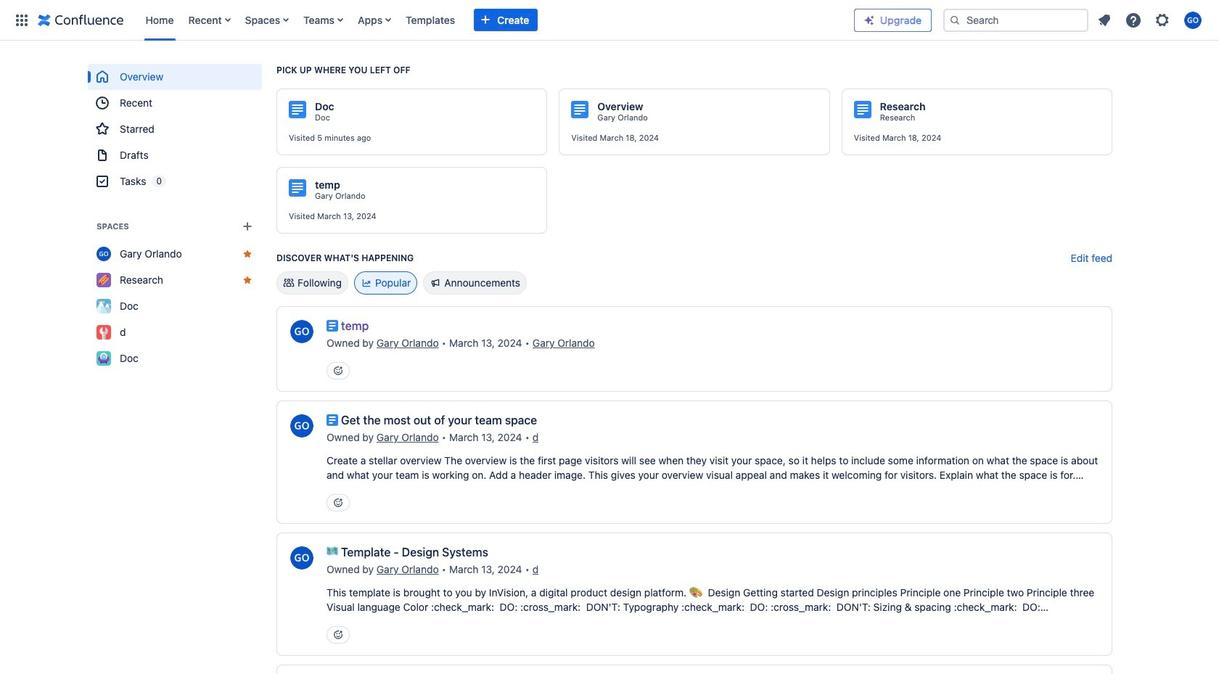 Task type: vqa. For each thing, say whether or not it's contained in the screenshot.
the "Share" image
no



Task type: locate. For each thing, give the bounding box(es) containing it.
group
[[88, 64, 262, 194]]

confluence image
[[38, 11, 124, 29], [38, 11, 124, 29]]

:map: image
[[327, 545, 338, 557]]

1 unstar this space image from the top
[[242, 248, 253, 260]]

2 more information about gary orlando image from the top
[[289, 413, 315, 439]]

your profile and preferences image
[[1184, 11, 1202, 29]]

premium image
[[863, 14, 875, 26]]

add reaction image
[[332, 365, 344, 377], [332, 497, 344, 509]]

1 vertical spatial unstar this space image
[[242, 274, 253, 286]]

more information about gary orlando image
[[289, 545, 315, 571]]

2 unstar this space image from the top
[[242, 274, 253, 286]]

global element
[[9, 0, 854, 40]]

1 vertical spatial add reaction image
[[332, 497, 344, 509]]

more information about gary orlando image
[[289, 319, 315, 345], [289, 413, 315, 439]]

0 vertical spatial more information about gary orlando image
[[289, 319, 315, 345]]

1 horizontal spatial list
[[1091, 7, 1210, 33]]

None search field
[[943, 8, 1088, 32]]

:map: image
[[327, 545, 338, 557]]

search image
[[949, 14, 961, 26]]

add reaction image
[[332, 629, 344, 641]]

0 horizontal spatial list
[[138, 0, 854, 40]]

banner
[[0, 0, 1219, 41]]

list for appswitcher icon
[[138, 0, 854, 40]]

unstar this space image
[[242, 248, 253, 260], [242, 274, 253, 286]]

0 vertical spatial add reaction image
[[332, 365, 344, 377]]

list
[[138, 0, 854, 40], [1091, 7, 1210, 33]]

0 vertical spatial unstar this space image
[[242, 248, 253, 260]]

2 add reaction image from the top
[[332, 497, 344, 509]]

notification icon image
[[1096, 11, 1113, 29]]

1 vertical spatial more information about gary orlando image
[[289, 413, 315, 439]]



Task type: describe. For each thing, give the bounding box(es) containing it.
list for "premium" "icon"
[[1091, 7, 1210, 33]]

Search field
[[943, 8, 1088, 32]]

1 add reaction image from the top
[[332, 365, 344, 377]]

settings icon image
[[1154, 11, 1171, 29]]

appswitcher icon image
[[13, 11, 30, 29]]

create a space image
[[239, 218, 256, 235]]

help icon image
[[1125, 11, 1142, 29]]

1 more information about gary orlando image from the top
[[289, 319, 315, 345]]



